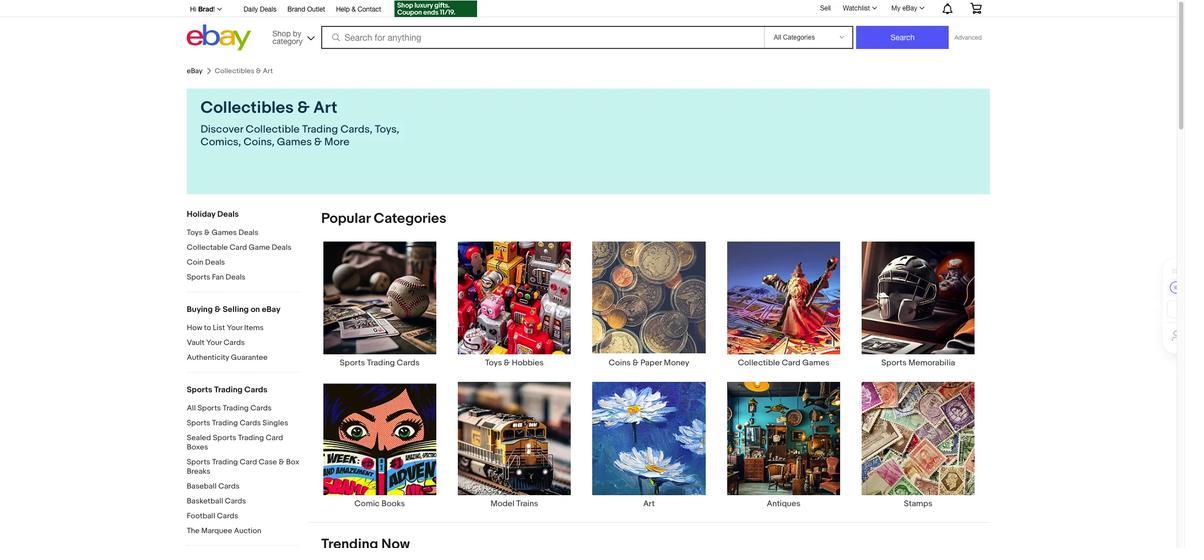 Task type: vqa. For each thing, say whether or not it's contained in the screenshot.
the top eBay
yes



Task type: describe. For each thing, give the bounding box(es) containing it.
auction
[[234, 527, 261, 536]]

toys & games deals collectable card game deals coin deals sports fan deals
[[187, 228, 292, 282]]

games for toys & games deals collectable card game deals coin deals sports fan deals
[[212, 228, 237, 237]]

collectible inside the popular categories main content
[[738, 358, 780, 369]]

sports inside toys & games deals collectable card game deals coin deals sports fan deals
[[187, 273, 210, 282]]

& for art
[[297, 98, 310, 118]]

comic books
[[354, 499, 405, 509]]

selling
[[223, 305, 249, 315]]

brand outlet link
[[287, 4, 325, 16]]

hi brad !
[[190, 5, 215, 13]]

!
[[213, 6, 215, 13]]

my
[[892, 4, 901, 12]]

toys & hobbies link
[[447, 241, 582, 369]]

all sports trading cards sports trading cards singles sealed sports trading card boxes sports trading card case & box breaks baseball cards basketball cards football cards the marquee auction
[[187, 404, 299, 536]]

collectible card games
[[738, 358, 830, 369]]

card inside the popular categories main content
[[782, 358, 801, 369]]

deals up fan
[[205, 258, 225, 267]]

discover
[[201, 123, 243, 136]]

money
[[664, 358, 689, 369]]

brand
[[287, 6, 305, 13]]

category
[[272, 37, 303, 45]]

model
[[491, 499, 514, 509]]

shop by category
[[272, 29, 303, 45]]

breaks
[[187, 467, 210, 477]]

buying & selling on ebay
[[187, 305, 280, 315]]

hi
[[190, 6, 196, 13]]

my ebay link
[[886, 2, 930, 15]]

hobbies
[[512, 358, 544, 369]]

account navigation
[[184, 0, 990, 19]]

toys & games deals link
[[187, 228, 300, 239]]

baseball
[[187, 482, 217, 491]]

collectable
[[187, 243, 228, 252]]

cards inside the how to list your items vault your cards authenticity guarantee
[[224, 338, 245, 348]]

card inside toys & games deals collectable card game deals coin deals sports fan deals
[[230, 243, 247, 252]]

coins,
[[243, 136, 275, 149]]

sell link
[[815, 4, 836, 12]]

sports fan deals link
[[187, 273, 300, 283]]

games for collectible card games
[[802, 358, 830, 369]]

art inside the popular categories main content
[[643, 499, 655, 509]]

model trains
[[491, 499, 538, 509]]

ebay link
[[187, 67, 203, 75]]

toys for toys & games deals collectable card game deals coin deals sports fan deals
[[187, 228, 203, 237]]

holiday deals
[[187, 209, 239, 220]]

cards,
[[340, 123, 372, 136]]

case
[[259, 458, 277, 467]]

baseball cards link
[[187, 482, 300, 493]]

coin
[[187, 258, 203, 267]]

football
[[187, 512, 215, 521]]

contact
[[358, 6, 381, 13]]

daily deals link
[[244, 4, 276, 16]]

sell
[[820, 4, 831, 12]]

stamps link
[[851, 382, 986, 509]]

more
[[324, 136, 349, 149]]

items
[[244, 323, 264, 333]]

fan
[[212, 273, 224, 282]]

sports memorabilia
[[881, 358, 955, 369]]

coins & paper money
[[609, 358, 689, 369]]

help & contact link
[[336, 4, 381, 16]]

marquee
[[201, 527, 232, 536]]

categories
[[374, 210, 447, 228]]

0 horizontal spatial sports trading cards
[[187, 385, 267, 396]]

& for contact
[[352, 6, 356, 13]]

coins & paper money link
[[582, 241, 716, 369]]

vault your cards link
[[187, 338, 300, 349]]

1 vertical spatial your
[[206, 338, 222, 348]]

popular categories
[[321, 210, 447, 228]]

sports trading card case & box breaks link
[[187, 458, 300, 478]]

antiques
[[767, 499, 801, 509]]

Search for anything text field
[[323, 27, 762, 48]]

basketball
[[187, 497, 223, 506]]

model trains link
[[447, 382, 582, 509]]

game
[[249, 243, 270, 252]]

sports trading cards singles link
[[187, 419, 300, 429]]

the
[[187, 527, 200, 536]]

trading inside "link"
[[367, 358, 395, 369]]

how to list your items link
[[187, 323, 300, 334]]

memorabilia
[[909, 358, 955, 369]]

how
[[187, 323, 202, 333]]

get the coupon image
[[394, 1, 477, 17]]

collectibles & art discover collectible trading cards, toys, comics, coins, games & more
[[201, 98, 399, 149]]

collectible inside collectibles & art discover collectible trading cards, toys, comics, coins, games & more
[[246, 123, 300, 136]]

your shopping cart image
[[970, 3, 982, 14]]

singles
[[263, 419, 288, 428]]

comic books link
[[312, 382, 447, 509]]



Task type: locate. For each thing, give the bounding box(es) containing it.
sealed
[[187, 434, 211, 443]]

ebay inside the account navigation
[[902, 4, 917, 12]]

the marquee auction link
[[187, 527, 300, 537]]

shop
[[272, 29, 291, 38]]

deals inside the account navigation
[[260, 6, 276, 13]]

1 vertical spatial collectible
[[738, 358, 780, 369]]

&
[[352, 6, 356, 13], [297, 98, 310, 118], [314, 136, 322, 149], [204, 228, 210, 237], [215, 305, 221, 315], [504, 358, 510, 369], [633, 358, 639, 369], [279, 458, 284, 467]]

how to list your items vault your cards authenticity guarantee
[[187, 323, 268, 363]]

popular
[[321, 210, 371, 228]]

& inside the account navigation
[[352, 6, 356, 13]]

popular categories main content
[[308, 210, 990, 549]]

help & contact
[[336, 6, 381, 13]]

& for paper
[[633, 358, 639, 369]]

brad
[[198, 5, 213, 13]]

collectibles
[[201, 98, 294, 118]]

your right list
[[227, 323, 242, 333]]

your down list
[[206, 338, 222, 348]]

1 horizontal spatial games
[[277, 136, 312, 149]]

games
[[277, 136, 312, 149], [212, 228, 237, 237], [802, 358, 830, 369]]

brand outlet
[[287, 6, 325, 13]]

1 vertical spatial games
[[212, 228, 237, 237]]

0 horizontal spatial your
[[206, 338, 222, 348]]

holiday
[[187, 209, 215, 220]]

2 vertical spatial ebay
[[262, 305, 280, 315]]

sports memorabilia link
[[851, 241, 986, 369]]

help
[[336, 6, 350, 13]]

sports trading cards
[[340, 358, 420, 369], [187, 385, 267, 396]]

0 horizontal spatial collectible
[[246, 123, 300, 136]]

sports trading cards link
[[312, 241, 447, 369]]

1 horizontal spatial your
[[227, 323, 242, 333]]

toys for toys & hobbies
[[485, 358, 502, 369]]

toys & hobbies
[[485, 358, 544, 369]]

authenticity
[[187, 353, 229, 363]]

deals down coin deals link
[[226, 273, 246, 282]]

toys down "holiday"
[[187, 228, 203, 237]]

trains
[[516, 499, 538, 509]]

& for games
[[204, 228, 210, 237]]

all sports trading cards link
[[187, 404, 300, 414]]

none submit inside shop by category banner
[[857, 26, 949, 49]]

0 horizontal spatial ebay
[[187, 67, 203, 75]]

& for hobbies
[[504, 358, 510, 369]]

sports
[[187, 273, 210, 282], [340, 358, 365, 369], [881, 358, 907, 369], [187, 385, 212, 396], [198, 404, 221, 413], [187, 419, 210, 428], [213, 434, 236, 443], [187, 458, 210, 467]]

sealed sports trading card boxes link
[[187, 434, 300, 453]]

trading
[[302, 123, 338, 136], [367, 358, 395, 369], [214, 385, 243, 396], [223, 404, 249, 413], [212, 419, 238, 428], [238, 434, 264, 443], [212, 458, 238, 467]]

2 vertical spatial games
[[802, 358, 830, 369]]

art link
[[582, 382, 716, 509]]

2 horizontal spatial ebay
[[902, 4, 917, 12]]

1 vertical spatial toys
[[485, 358, 502, 369]]

comics,
[[201, 136, 241, 149]]

box
[[286, 458, 299, 467]]

football cards link
[[187, 512, 300, 522]]

paper
[[641, 358, 662, 369]]

coins
[[609, 358, 631, 369]]

buying
[[187, 305, 213, 315]]

sports inside "link"
[[340, 358, 365, 369]]

daily deals
[[244, 6, 276, 13]]

deals up collectable card game deals link
[[239, 228, 258, 237]]

deals up toys & games deals link at the left top of page
[[217, 209, 239, 220]]

cards inside "link"
[[397, 358, 420, 369]]

& inside toys & games deals collectable card game deals coin deals sports fan deals
[[204, 228, 210, 237]]

0 vertical spatial toys
[[187, 228, 203, 237]]

games inside toys & games deals collectable card game deals coin deals sports fan deals
[[212, 228, 237, 237]]

comic
[[354, 499, 380, 509]]

None submit
[[857, 26, 949, 49]]

art inside collectibles & art discover collectible trading cards, toys, comics, coins, games & more
[[313, 98, 337, 118]]

vault
[[187, 338, 204, 348]]

toys left hobbies at the bottom of page
[[485, 358, 502, 369]]

deals right daily
[[260, 6, 276, 13]]

stamps
[[904, 499, 933, 509]]

games inside the popular categories main content
[[802, 358, 830, 369]]

watchlist
[[843, 4, 870, 12]]

0 horizontal spatial games
[[212, 228, 237, 237]]

list
[[213, 323, 225, 333]]

1 vertical spatial art
[[643, 499, 655, 509]]

coin deals link
[[187, 258, 300, 268]]

1 horizontal spatial ebay
[[262, 305, 280, 315]]

trading inside collectibles & art discover collectible trading cards, toys, comics, coins, games & more
[[302, 123, 338, 136]]

basketball cards link
[[187, 497, 300, 507]]

1 vertical spatial ebay
[[187, 67, 203, 75]]

deals
[[260, 6, 276, 13], [217, 209, 239, 220], [239, 228, 258, 237], [272, 243, 292, 252], [205, 258, 225, 267], [226, 273, 246, 282]]

antiques link
[[716, 382, 851, 509]]

toys inside toys & games deals collectable card game deals coin deals sports fan deals
[[187, 228, 203, 237]]

1 vertical spatial sports trading cards
[[187, 385, 267, 396]]

cards
[[224, 338, 245, 348], [397, 358, 420, 369], [244, 385, 267, 396], [250, 404, 272, 413], [240, 419, 261, 428], [218, 482, 240, 491], [225, 497, 246, 506], [217, 512, 238, 521]]

deals right game
[[272, 243, 292, 252]]

books
[[382, 499, 405, 509]]

0 vertical spatial sports trading cards
[[340, 358, 420, 369]]

shop by category button
[[268, 25, 317, 48]]

to
[[204, 323, 211, 333]]

watchlist link
[[837, 2, 882, 15]]

advanced link
[[949, 26, 987, 48]]

0 vertical spatial collectible
[[246, 123, 300, 136]]

boxes
[[187, 443, 208, 452]]

outlet
[[307, 6, 325, 13]]

card
[[230, 243, 247, 252], [782, 358, 801, 369], [266, 434, 283, 443], [240, 458, 257, 467]]

shop by category banner
[[184, 0, 990, 53]]

all
[[187, 404, 196, 413]]

1 horizontal spatial art
[[643, 499, 655, 509]]

collectible
[[246, 123, 300, 136], [738, 358, 780, 369]]

on
[[251, 305, 260, 315]]

2 horizontal spatial games
[[802, 358, 830, 369]]

games inside collectibles & art discover collectible trading cards, toys, comics, coins, games & more
[[277, 136, 312, 149]]

toys,
[[375, 123, 399, 136]]

& inside the all sports trading cards sports trading cards singles sealed sports trading card boxes sports trading card case & box breaks baseball cards basketball cards football cards the marquee auction
[[279, 458, 284, 467]]

collectable card game deals link
[[187, 243, 300, 253]]

0 vertical spatial art
[[313, 98, 337, 118]]

0 vertical spatial your
[[227, 323, 242, 333]]

advanced
[[955, 34, 982, 41]]

toys inside the popular categories main content
[[485, 358, 502, 369]]

guarantee
[[231, 353, 268, 363]]

by
[[293, 29, 301, 38]]

1 horizontal spatial toys
[[485, 358, 502, 369]]

1 horizontal spatial sports trading cards
[[340, 358, 420, 369]]

my ebay
[[892, 4, 917, 12]]

1 horizontal spatial collectible
[[738, 358, 780, 369]]

0 horizontal spatial toys
[[187, 228, 203, 237]]

daily
[[244, 6, 258, 13]]

0 vertical spatial games
[[277, 136, 312, 149]]

0 horizontal spatial art
[[313, 98, 337, 118]]

authenticity guarantee link
[[187, 353, 300, 364]]

0 vertical spatial ebay
[[902, 4, 917, 12]]

& for selling
[[215, 305, 221, 315]]

toys
[[187, 228, 203, 237], [485, 358, 502, 369]]

sports trading cards inside sports trading cards "link"
[[340, 358, 420, 369]]



